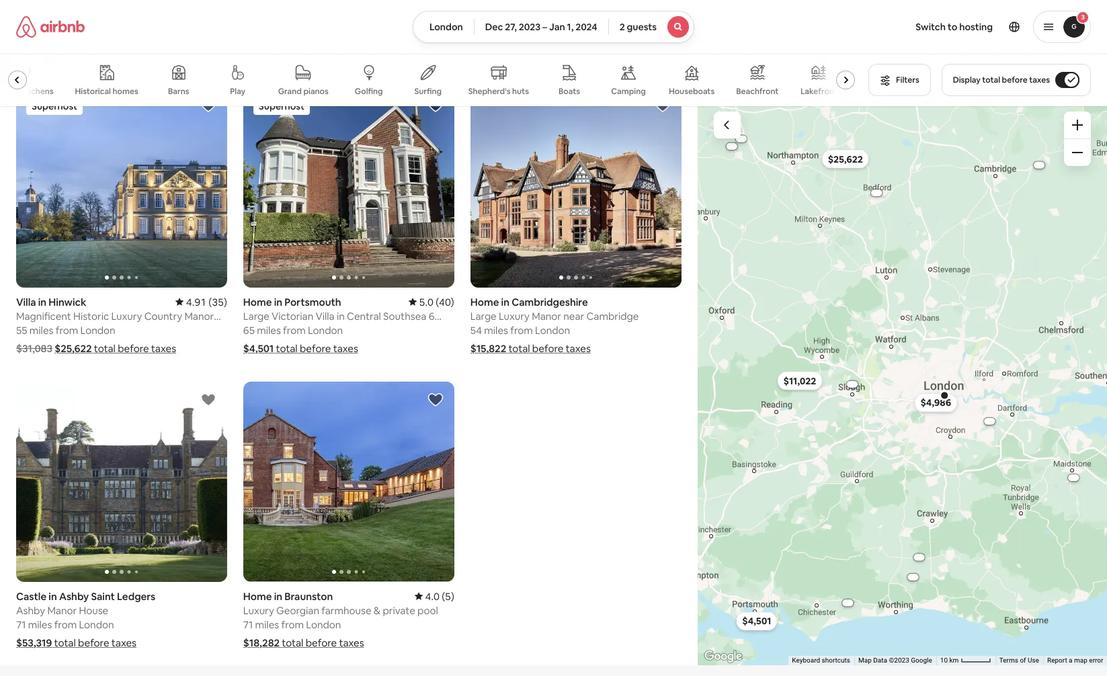 Task type: locate. For each thing, give the bounding box(es) containing it.
miles down castle
[[28, 619, 52, 631]]

in right castle
[[49, 590, 57, 603]]

1 vertical spatial $53,319
[[16, 637, 52, 650]]

$53,319 down castle
[[16, 637, 52, 650]]

1 vertical spatial luxury
[[243, 605, 274, 617]]

switch
[[916, 21, 946, 33]]

$25,622 button
[[822, 150, 869, 168]]

the most important day of your life
[[243, 15, 410, 28]]

1 horizontal spatial 71
[[243, 619, 253, 631]]

home for home in braunston luxury georgian farmhouse & private pool 71 miles from london $18,282 total before taxes
[[243, 590, 272, 603]]

$18,282
[[725, 144, 739, 149], [243, 637, 280, 650]]

0 horizontal spatial $14,902
[[16, 47, 53, 60]]

ashby up house
[[59, 590, 89, 603]]

hinwick
[[49, 296, 86, 308]]

group for home in braunston
[[243, 382, 454, 582]]

$14,902 down "41"
[[16, 47, 53, 60]]

before inside wonderland 41 miles from london $14,902 total before taxes
[[79, 47, 110, 60]]

$4,501 inside 'button'
[[742, 616, 771, 628]]

miles down large
[[484, 324, 508, 337]]

$18,282 down $53,319 "button" in the right of the page
[[725, 144, 739, 149]]

0 horizontal spatial $53,319
[[16, 637, 52, 650]]

0 horizontal spatial $25,622
[[55, 342, 92, 355]]

$4,986 button
[[914, 394, 957, 412]]

london inside castle in ashby saint ledgers ashby manor house 71 miles from london $53,319 total before taxes
[[79, 619, 114, 631]]

data
[[874, 657, 887, 664]]

miles inside 55 miles from london $31,083 $25,622 total before taxes
[[29, 324, 53, 337]]

pool
[[418, 605, 438, 617]]

manor down cambridgeshire
[[532, 310, 562, 323]]

total inside home in cambridgeshire large luxury manor near cambridge 54 miles from london $15,822 total before taxes
[[509, 342, 530, 355]]

add to wishlist: villa in hinwick image
[[200, 97, 216, 113]]

of right "day"
[[358, 15, 368, 28]]

in inside castle in ashby saint ledgers ashby manor house 71 miles from london $53,319 total before taxes
[[49, 590, 57, 603]]

1 horizontal spatial of
[[1020, 657, 1026, 664]]

$8,898
[[243, 47, 276, 60], [870, 191, 883, 195]]

0 horizontal spatial of
[[358, 15, 368, 28]]

55
[[16, 324, 27, 337]]

$53,319 inside castle in ashby saint ledgers ashby manor house 71 miles from london $53,319 total before taxes
[[16, 637, 52, 650]]

1 horizontal spatial $4,501
[[742, 616, 771, 628]]

in up georgian
[[274, 590, 283, 603]]

1 vertical spatial of
[[1020, 657, 1026, 664]]

(5)
[[442, 590, 454, 603]]

0 horizontal spatial $15,822
[[471, 342, 507, 355]]

houseboats
[[669, 86, 715, 97]]

0 horizontal spatial ashby
[[16, 605, 45, 617]]

$53,319 inside $53,319 $18,282
[[734, 137, 748, 141]]

historical
[[75, 86, 111, 97]]

before inside home in cambridgeshire large luxury manor near cambridge 54 miles from london $15,822 total before taxes
[[533, 342, 564, 355]]

miles right 50 on the left top of the page
[[484, 29, 508, 42]]

in left portsmouth
[[274, 296, 283, 308]]

5.0
[[647, 1, 661, 14], [419, 296, 434, 308]]

$18,282 down georgian
[[243, 637, 280, 650]]

saint
[[91, 590, 115, 603]]

km
[[950, 657, 959, 664]]

miles down wonderland
[[28, 29, 52, 42]]

group
[[0, 54, 861, 106], [16, 87, 227, 288], [243, 87, 454, 288], [471, 87, 682, 288], [16, 382, 227, 582], [243, 382, 454, 582]]

taxes inside the 50 miles from london $8,913 total before taxes
[[561, 47, 586, 60]]

2 71 from the left
[[243, 619, 253, 631]]

5.0 left (32)
[[647, 1, 661, 14]]

$15,822
[[1032, 163, 1046, 167], [471, 342, 507, 355]]

0 horizontal spatial $18,282
[[243, 637, 280, 650]]

luxury right large
[[499, 310, 530, 323]]

london inside home in braunston luxury georgian farmhouse & private pool 71 miles from london $18,282 total before taxes
[[306, 619, 341, 631]]

jan
[[549, 21, 565, 33]]

4.91
[[186, 296, 207, 308]]

0 horizontal spatial 71
[[16, 619, 26, 631]]

home up dec
[[471, 1, 499, 14]]

before inside button
[[1002, 75, 1028, 85]]

filters
[[897, 75, 920, 85]]

braunston
[[285, 590, 333, 603]]

report
[[1048, 657, 1067, 664]]

$8,898 button
[[863, 190, 890, 196]]

taxes down portsmouth
[[333, 342, 358, 355]]

luxury inside home in braunston luxury georgian farmhouse & private pool 71 miles from london $18,282 total before taxes
[[243, 605, 274, 617]]

group containing historical homes
[[0, 54, 861, 106]]

$4,501
[[243, 342, 274, 355], [742, 616, 771, 628]]

4.0 (5)
[[425, 590, 454, 603]]

1 vertical spatial $14,902
[[906, 575, 920, 580]]

add to wishlist: castle in ashby saint ledgers image
[[200, 392, 216, 408]]

taxes inside wonderland 41 miles from london $14,902 total before taxes
[[112, 47, 137, 60]]

2023
[[519, 21, 541, 33]]

1 horizontal spatial $25,622
[[828, 153, 863, 165]]

map data ©2023 google
[[859, 657, 932, 664]]

$53,319 button
[[728, 136, 755, 142]]

miles
[[28, 29, 52, 42], [484, 29, 508, 42], [29, 324, 53, 337], [257, 324, 281, 337], [484, 324, 508, 337], [28, 619, 52, 631], [255, 619, 279, 631]]

in left cambridgeshire
[[501, 296, 510, 308]]

ashby down castle
[[16, 605, 45, 617]]

0 vertical spatial $8,898
[[243, 47, 276, 60]]

0 vertical spatial $15,822
[[1032, 163, 1046, 167]]

in
[[501, 1, 510, 14], [38, 296, 47, 308], [274, 296, 283, 308], [501, 296, 510, 308], [49, 590, 57, 603], [274, 590, 283, 603]]

london
[[430, 21, 463, 33], [79, 29, 114, 42], [535, 29, 570, 42], [80, 324, 115, 337], [308, 324, 343, 337], [535, 324, 570, 337], [79, 619, 114, 631], [306, 619, 341, 631]]

total
[[55, 47, 77, 60], [278, 47, 300, 60], [503, 47, 525, 60], [983, 75, 1001, 85], [94, 342, 116, 355], [276, 342, 298, 355], [509, 342, 530, 355], [54, 637, 76, 650], [282, 637, 304, 650]]

home in portsmouth
[[243, 296, 341, 308]]

4.91 out of 5 average rating,  35 reviews image
[[175, 296, 227, 308]]

in inside home in cambridgeshire large luxury manor near cambridge 54 miles from london $15,822 total before taxes
[[501, 296, 510, 308]]

0 vertical spatial luxury
[[499, 310, 530, 323]]

in up 27,
[[501, 1, 510, 14]]

5.0 left (40)
[[419, 296, 434, 308]]

large
[[471, 310, 497, 323]]

miles down georgian
[[255, 619, 279, 631]]

1 horizontal spatial luxury
[[499, 310, 530, 323]]

home in cambridgeshire large luxury manor near cambridge 54 miles from london $15,822 total before taxes
[[471, 296, 639, 355]]

0 vertical spatial $4,501
[[243, 342, 274, 355]]

1 horizontal spatial $14,902
[[906, 575, 920, 580]]

from inside 65 miles from london $4,501 total before taxes
[[283, 324, 306, 337]]

total inside 65 miles from london $4,501 total before taxes
[[276, 342, 298, 355]]

map
[[859, 657, 872, 664]]

report a map error link
[[1048, 657, 1104, 664]]

of left use
[[1020, 657, 1026, 664]]

group for castle in ashby saint ledgers
[[16, 382, 227, 582]]

4.91 (35)
[[186, 296, 227, 308]]

0 horizontal spatial $8,898
[[243, 47, 276, 60]]

a
[[1069, 657, 1073, 664]]

$18,282 inside home in braunston luxury georgian farmhouse & private pool 71 miles from london $18,282 total before taxes
[[243, 637, 280, 650]]

from inside castle in ashby saint ledgers ashby manor house 71 miles from london $53,319 total before taxes
[[54, 619, 77, 631]]

of
[[358, 15, 368, 28], [1020, 657, 1026, 664]]

0 vertical spatial manor
[[532, 310, 562, 323]]

10 km button
[[936, 656, 996, 666]]

home for home in cambridgeshire large luxury manor near cambridge 54 miles from london $15,822 total before taxes
[[471, 296, 499, 308]]

0 vertical spatial 5.0
[[647, 1, 661, 14]]

taxes up 'homes'
[[112, 47, 137, 60]]

castle
[[16, 590, 47, 603]]

None search field
[[413, 11, 695, 43]]

home in braunston luxury georgian farmhouse & private pool 71 miles from london $18,282 total before taxes
[[243, 590, 438, 650]]

london inside button
[[430, 21, 463, 33]]

1 horizontal spatial $18,282
[[725, 144, 739, 149]]

taxes down 3 dropdown button
[[1030, 75, 1050, 85]]

1 vertical spatial manor
[[47, 605, 77, 617]]

0 horizontal spatial $4,501
[[243, 342, 274, 355]]

in for ashby
[[49, 590, 57, 603]]

display total before taxes button
[[942, 64, 1092, 96]]

$18,282 inside $53,319 $18,282
[[725, 144, 739, 149]]

miles right 65
[[257, 324, 281, 337]]

in for hinwick
[[38, 296, 47, 308]]

taxes down 1,
[[561, 47, 586, 60]]

$8,898 for $8,898
[[870, 191, 883, 195]]

london inside the 50 miles from london $8,913 total before taxes
[[535, 29, 570, 42]]

taxes inside castle in ashby saint ledgers ashby manor house 71 miles from london $53,319 total before taxes
[[111, 637, 137, 650]]

play
[[230, 86, 246, 97]]

1 71 from the left
[[16, 619, 26, 631]]

miles inside home in braunston luxury georgian farmhouse & private pool 71 miles from london $18,282 total before taxes
[[255, 619, 279, 631]]

(40)
[[436, 296, 454, 308]]

from inside the 50 miles from london $8,913 total before taxes
[[511, 29, 533, 42]]

home for home in portsmouth
[[243, 296, 272, 308]]

home inside home in braunston luxury georgian farmhouse & private pool 71 miles from london $18,282 total before taxes
[[243, 590, 272, 603]]

5.0 out of 5 average rating,  40 reviews image
[[409, 296, 454, 308]]

1 horizontal spatial ashby
[[59, 590, 89, 603]]

0 vertical spatial $53,319
[[734, 137, 748, 141]]

taxes down near
[[566, 342, 591, 355]]

taxes down the ledgers
[[111, 637, 137, 650]]

grand
[[278, 86, 302, 97]]

1 horizontal spatial $8,898
[[870, 191, 883, 195]]

home left braunston
[[243, 590, 272, 603]]

miles inside castle in ashby saint ledgers ashby manor house 71 miles from london $53,319 total before taxes
[[28, 619, 52, 631]]

google
[[911, 657, 932, 664]]

0 horizontal spatial manor
[[47, 605, 77, 617]]

london inside wonderland 41 miles from london $14,902 total before taxes
[[79, 29, 114, 42]]

before inside 55 miles from london $31,083 $25,622 total before taxes
[[118, 342, 149, 355]]

ashby
[[59, 590, 89, 603], [16, 605, 45, 617]]

london inside 55 miles from london $31,083 $25,622 total before taxes
[[80, 324, 115, 337]]

keyboard shortcuts
[[792, 657, 851, 664]]

manor
[[532, 310, 562, 323], [47, 605, 77, 617]]

manor left house
[[47, 605, 77, 617]]

taxes inside 65 miles from london $4,501 total before taxes
[[333, 342, 358, 355]]

from inside 55 miles from london $31,083 $25,622 total before taxes
[[56, 324, 78, 337]]

2 guests button
[[608, 11, 695, 43]]

in for portsmouth
[[274, 296, 283, 308]]

1 vertical spatial $8,898
[[870, 191, 883, 195]]

0 vertical spatial $25,622
[[828, 153, 863, 165]]

in right villa
[[38, 296, 47, 308]]

luxury
[[499, 310, 530, 323], [243, 605, 274, 617]]

$4,501 inside 65 miles from london $4,501 total before taxes
[[243, 342, 274, 355]]

–
[[543, 21, 547, 33]]

dec 27, 2023 – jan 1, 2024 button
[[474, 11, 609, 43]]

group for home in cambridgeshire
[[471, 87, 682, 288]]

$14,230
[[1067, 476, 1081, 480]]

$53,319 $18,282
[[725, 137, 748, 149]]

miles up $31,083
[[29, 324, 53, 337]]

1 horizontal spatial 5.0
[[647, 1, 661, 14]]

41
[[16, 29, 26, 42]]

1 horizontal spatial $15,822
[[1032, 163, 1046, 167]]

1 horizontal spatial manor
[[532, 310, 562, 323]]

luxury inside home in cambridgeshire large luxury manor near cambridge 54 miles from london $15,822 total before taxes
[[499, 310, 530, 323]]

$31,083
[[16, 342, 52, 355]]

0 horizontal spatial luxury
[[243, 605, 274, 617]]

$4,501 up google "image"
[[742, 616, 771, 628]]

$14,902
[[16, 47, 53, 60], [906, 575, 920, 580]]

map
[[1074, 657, 1088, 664]]

5.0 for 5.0 (40)
[[419, 296, 434, 308]]

home up large
[[471, 296, 499, 308]]

5.0 (40)
[[419, 296, 454, 308]]

$11,022 button
[[777, 372, 822, 390]]

pianos
[[304, 86, 329, 97]]

taxes down farmhouse
[[339, 637, 364, 650]]

group for home in portsmouth
[[243, 87, 454, 288]]

add to wishlist: home in braunston image
[[428, 392, 444, 408]]

1 vertical spatial 5.0
[[419, 296, 434, 308]]

$53,319 up "$18,282" button
[[734, 137, 748, 141]]

castle in ashby saint ledgers ashby manor house 71 miles from london $53,319 total before taxes
[[16, 590, 156, 650]]

1 vertical spatial $15,822
[[471, 342, 507, 355]]

switch to hosting link
[[908, 13, 1001, 41]]

$14,902 inside wonderland 41 miles from london $14,902 total before taxes
[[16, 47, 53, 60]]

1 horizontal spatial $53,319
[[734, 137, 748, 141]]

home up 65
[[243, 296, 272, 308]]

$4,501 button
[[736, 612, 777, 631]]

google map
showing 18 stays. region
[[698, 95, 1108, 666]]

0 horizontal spatial 5.0
[[419, 296, 434, 308]]

home inside home in cambridgeshire large luxury manor near cambridge 54 miles from london $15,822 total before taxes
[[471, 296, 499, 308]]

$14,902 down $13,919 button
[[906, 575, 920, 580]]

home for home in walberton
[[471, 1, 499, 14]]

in inside home in braunston luxury georgian farmhouse & private pool 71 miles from london $18,282 total before taxes
[[274, 590, 283, 603]]

important
[[289, 15, 336, 28]]

1 vertical spatial $25,622
[[55, 342, 92, 355]]

none search field containing london
[[413, 11, 695, 43]]

1 vertical spatial $4,501
[[742, 616, 771, 628]]

taxes
[[112, 47, 137, 60], [335, 47, 360, 60], [561, 47, 586, 60], [1030, 75, 1050, 85], [151, 342, 176, 355], [333, 342, 358, 355], [566, 342, 591, 355], [111, 637, 137, 650], [339, 637, 364, 650]]

$8,898 inside button
[[870, 191, 883, 195]]

taxes down 4.91 out of 5 average rating,  35 reviews image
[[151, 342, 176, 355]]

$14,230 button
[[1060, 475, 1087, 481]]

1 vertical spatial $18,282
[[243, 637, 280, 650]]

0 vertical spatial $18,282
[[725, 144, 739, 149]]

$4,501 down 65
[[243, 342, 274, 355]]

0 vertical spatial $14,902
[[16, 47, 53, 60]]

$14,902 inside button
[[906, 575, 920, 580]]

$14,902 button
[[900, 574, 927, 581]]

$15,822 inside button
[[1032, 163, 1046, 167]]

luxury left georgian
[[243, 605, 274, 617]]



Task type: vqa. For each thing, say whether or not it's contained in the screenshot.
Home in Portsmouth
yes



Task type: describe. For each thing, give the bounding box(es) containing it.
chef's kitchens
[[0, 86, 53, 97]]

total inside display total before taxes button
[[983, 75, 1001, 85]]

before inside home in braunston luxury georgian farmhouse & private pool 71 miles from london $18,282 total before taxes
[[306, 637, 337, 650]]

villa
[[16, 296, 36, 308]]

miles inside home in cambridgeshire large luxury manor near cambridge 54 miles from london $15,822 total before taxes
[[484, 324, 508, 337]]

before inside castle in ashby saint ledgers ashby manor house 71 miles from london $53,319 total before taxes
[[78, 637, 109, 650]]

day
[[338, 15, 356, 28]]

2024
[[576, 21, 598, 33]]

total inside 55 miles from london $31,083 $25,622 total before taxes
[[94, 342, 116, 355]]

filters button
[[869, 64, 931, 96]]

$11,022
[[783, 375, 816, 387]]

terms of use
[[1000, 657, 1039, 664]]

in for cambridgeshire
[[501, 296, 510, 308]]

shepherd's huts
[[469, 86, 529, 97]]

3 button
[[1034, 11, 1092, 43]]

taxes inside home in cambridgeshire large luxury manor near cambridge 54 miles from london $15,822 total before taxes
[[566, 342, 591, 355]]

your
[[370, 15, 391, 28]]

from inside wonderland 41 miles from london $14,902 total before taxes
[[54, 29, 77, 42]]

farmhouse
[[322, 605, 372, 617]]

1 vertical spatial ashby
[[16, 605, 45, 617]]

$8,898 for $8,898 total before taxes
[[243, 47, 276, 60]]

ledgers
[[117, 590, 156, 603]]

manor inside home in cambridgeshire large luxury manor near cambridge 54 miles from london $15,822 total before taxes
[[532, 310, 562, 323]]

5.0 out of 5 average rating,  32 reviews image
[[636, 1, 682, 14]]

surfing
[[415, 86, 442, 97]]

0 vertical spatial ashby
[[59, 590, 89, 603]]

error
[[1089, 657, 1104, 664]]

before inside 65 miles from london $4,501 total before taxes
[[300, 342, 331, 355]]

$13,919 button
[[906, 554, 933, 561]]

london button
[[413, 11, 475, 43]]

add to wishlist: home in cambridgeshire image
[[655, 97, 671, 113]]

dec
[[485, 21, 503, 33]]

zoom out image
[[1073, 147, 1083, 158]]

5.0 for 5.0 (32)
[[647, 1, 661, 14]]

total inside home in braunston luxury georgian farmhouse & private pool 71 miles from london $18,282 total before taxes
[[282, 637, 304, 650]]

0 vertical spatial of
[[358, 15, 368, 28]]

google image
[[701, 648, 746, 666]]

guests
[[627, 21, 657, 33]]

taxes down "day"
[[335, 47, 360, 60]]

(35)
[[209, 296, 227, 308]]

1,
[[567, 21, 574, 33]]

$4,986
[[920, 397, 951, 409]]

switch to hosting
[[916, 21, 993, 33]]

taxes inside display total before taxes button
[[1030, 75, 1050, 85]]

beachfront
[[737, 86, 779, 97]]

$15,822 button
[[1026, 162, 1053, 169]]

the
[[243, 15, 261, 28]]

total inside the 50 miles from london $8,913 total before taxes
[[503, 47, 525, 60]]

from inside home in cambridgeshire large luxury manor near cambridge 54 miles from london $15,822 total before taxes
[[511, 324, 533, 337]]

historical homes
[[75, 86, 138, 97]]

profile element
[[711, 0, 1092, 54]]

miles inside the 50 miles from london $8,913 total before taxes
[[484, 29, 508, 42]]

$8,898 total before taxes
[[243, 47, 360, 60]]

10 km
[[940, 657, 961, 664]]

to
[[948, 21, 958, 33]]

$25,622 inside 55 miles from london $31,083 $25,622 total before taxes
[[55, 342, 92, 355]]

terms
[[1000, 657, 1019, 664]]

27,
[[505, 21, 517, 33]]

keyboard
[[792, 657, 820, 664]]

house
[[79, 605, 108, 617]]

wonderland 41 miles from london $14,902 total before taxes
[[16, 15, 137, 60]]

©2023
[[889, 657, 910, 664]]

total inside castle in ashby saint ledgers ashby manor house 71 miles from london $53,319 total before taxes
[[54, 637, 76, 650]]

lakefront
[[801, 86, 838, 97]]

65
[[243, 324, 255, 337]]

in for braunston
[[274, 590, 283, 603]]

london inside home in cambridgeshire large luxury manor near cambridge 54 miles from london $15,822 total before taxes
[[535, 324, 570, 337]]

50
[[471, 29, 482, 42]]

golfing
[[355, 86, 383, 97]]

hosting
[[960, 21, 993, 33]]

71 inside castle in ashby saint ledgers ashby manor house 71 miles from london $53,319 total before taxes
[[16, 619, 26, 631]]

$18,282 button
[[718, 143, 745, 150]]

from inside home in braunston luxury georgian farmhouse & private pool 71 miles from london $18,282 total before taxes
[[281, 619, 304, 631]]

10
[[940, 657, 948, 664]]

in for walberton
[[501, 1, 510, 14]]

before inside the 50 miles from london $8,913 total before taxes
[[527, 47, 558, 60]]

report a map error
[[1048, 657, 1104, 664]]

50 miles from london $8,913 total before taxes
[[471, 29, 586, 60]]

villa in hinwick
[[16, 296, 86, 308]]

cambridge
[[587, 310, 639, 323]]

dec 27, 2023 – jan 1, 2024
[[485, 21, 598, 33]]

&
[[374, 605, 381, 617]]

total inside wonderland 41 miles from london $14,902 total before taxes
[[55, 47, 77, 60]]

georgian
[[276, 605, 319, 617]]

71 inside home in braunston luxury georgian farmhouse & private pool 71 miles from london $18,282 total before taxes
[[243, 619, 253, 631]]

miles inside 65 miles from london $4,501 total before taxes
[[257, 324, 281, 337]]

group for villa in hinwick
[[16, 87, 227, 288]]

london inside 65 miles from london $4,501 total before taxes
[[308, 324, 343, 337]]

display
[[953, 75, 981, 85]]

$8,913
[[471, 47, 501, 60]]

barns
[[168, 86, 189, 97]]

3
[[1082, 13, 1085, 22]]

taxes inside 55 miles from london $31,083 $25,622 total before taxes
[[151, 342, 176, 355]]

54
[[471, 324, 482, 337]]

miles inside wonderland 41 miles from london $14,902 total before taxes
[[28, 29, 52, 42]]

private
[[383, 605, 415, 617]]

add to wishlist: home in portsmouth image
[[428, 97, 444, 113]]

(32)
[[663, 1, 682, 14]]

portsmouth
[[285, 296, 341, 308]]

keyboard shortcuts button
[[792, 656, 851, 666]]

4.0
[[425, 590, 440, 603]]

kitchens
[[21, 86, 53, 97]]

walberton
[[512, 1, 562, 14]]

chef's
[[0, 86, 19, 97]]

zoom in image
[[1073, 120, 1083, 130]]

4.0 out of 5 average rating,  5 reviews image
[[415, 590, 454, 603]]

shortcuts
[[822, 657, 851, 664]]

$25,622 inside $25,622 button
[[828, 153, 863, 165]]

$15,822 inside home in cambridgeshire large luxury manor near cambridge 54 miles from london $15,822 total before taxes
[[471, 342, 507, 355]]

cambridgeshire
[[512, 296, 588, 308]]

2
[[620, 21, 625, 33]]

manor inside castle in ashby saint ledgers ashby manor house 71 miles from london $53,319 total before taxes
[[47, 605, 77, 617]]

taxes inside home in braunston luxury georgian farmhouse & private pool 71 miles from london $18,282 total before taxes
[[339, 637, 364, 650]]

life
[[393, 15, 410, 28]]



